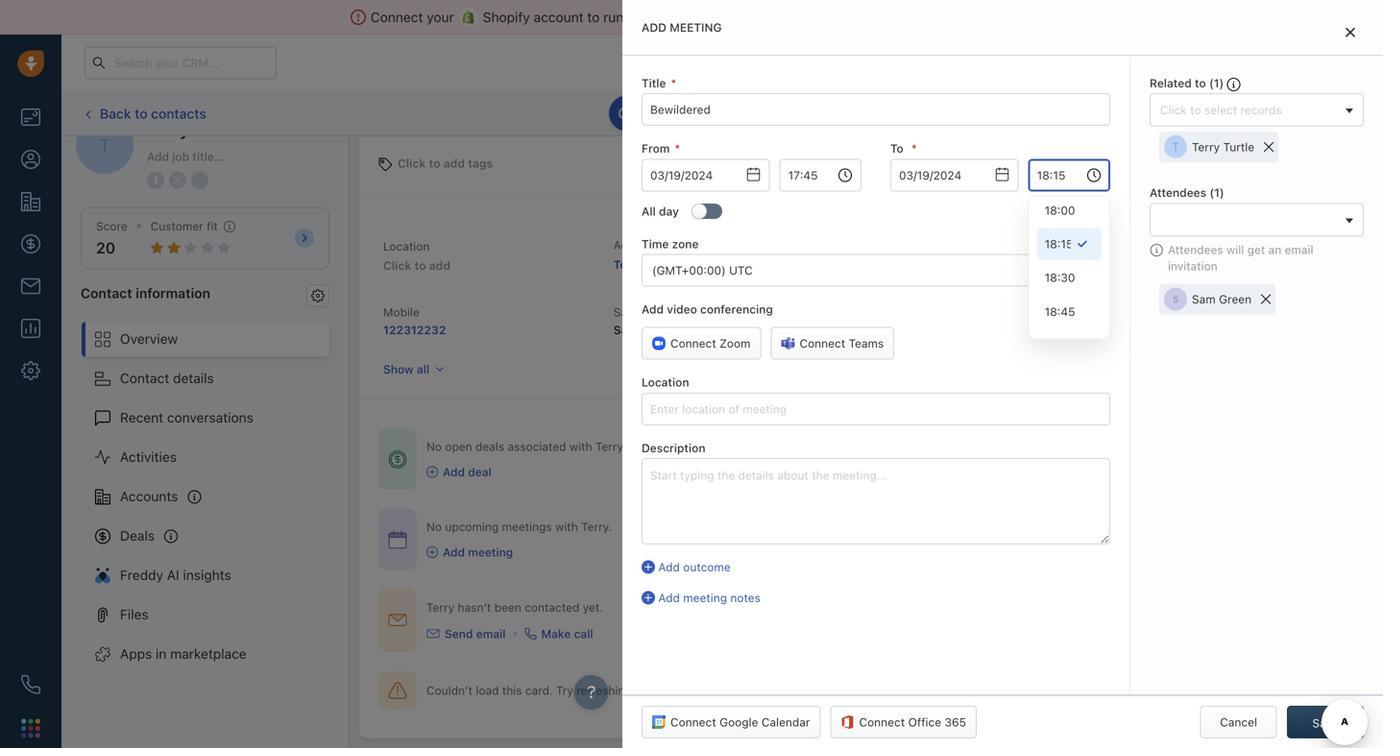 Task type: describe. For each thing, give the bounding box(es) containing it.
cancel button
[[1201, 706, 1278, 739]]

contact for contact information
[[81, 285, 132, 301]]

terryturtle85@gmail.com link
[[844, 255, 988, 275]]

customer fit
[[151, 220, 218, 233]]

Search your CRM... text field
[[85, 47, 277, 79]]

related to ( 1 )
[[1150, 76, 1228, 90]]

video
[[667, 303, 697, 316]]

outcome
[[683, 561, 731, 574]]

2 your from the left
[[628, 9, 655, 25]]

shopify
[[483, 9, 530, 25]]

your trial ends in 21 days
[[869, 56, 995, 69]]

add deal button
[[1202, 98, 1288, 130]]

related
[[1150, 76, 1192, 90]]

dialog containing add meeting
[[623, 0, 1384, 749]]

show
[[383, 363, 414, 376]]

back to contacts
[[100, 106, 206, 121]]

to inside location click to add
[[415, 259, 426, 272]]

meetings
[[502, 520, 552, 534]]

zone
[[672, 237, 699, 251]]

container_wx8msf4aqz5i3rn1 image inside add deal link
[[427, 467, 438, 478]]

click inside location click to add
[[383, 259, 412, 272]]

time zone
[[642, 237, 699, 251]]

sales activities
[[1082, 107, 1163, 121]]

send
[[445, 628, 473, 641]]

conversations
[[167, 410, 254, 426]]

yet.
[[583, 601, 603, 615]]

explore
[[1032, 56, 1073, 69]]

2 ) from the top
[[1220, 186, 1225, 200]]

activities
[[120, 449, 177, 465]]

fit
[[207, 220, 218, 233]]

customer
[[151, 220, 203, 233]]

been
[[495, 601, 522, 615]]

freddy
[[120, 568, 163, 583]]

add job title...
[[147, 150, 225, 163]]

freshworks switcher image
[[21, 719, 40, 738]]

trial
[[895, 56, 915, 69]]

contact for contact details
[[120, 371, 169, 386]]

connect for connect teams
[[800, 337, 846, 350]]

(gmt+00:00) utc link
[[643, 255, 1109, 286]]

page.
[[656, 684, 687, 698]]

add meeting link
[[427, 544, 612, 561]]

phone element
[[12, 666, 50, 704]]

marketing
[[698, 9, 760, 25]]

add meeting inside tab panel
[[642, 21, 722, 34]]

ends
[[918, 56, 942, 69]]

meeting for add meeting notes link
[[683, 592, 728, 605]]

score
[[96, 220, 128, 233]]

connect teams button
[[771, 327, 895, 360]]

sales owner sam green
[[614, 306, 680, 337]]

an
[[1269, 243, 1282, 256]]

0 vertical spatial 1
[[1257, 50, 1263, 62]]

to left the run
[[588, 9, 600, 25]]

18:00
[[1045, 204, 1076, 217]]

connect for connect google calendar
[[671, 716, 717, 729]]

add left outcome on the bottom of page
[[659, 561, 680, 574]]

show all
[[383, 363, 430, 376]]

add left job on the top of the page
[[147, 150, 169, 163]]

upcoming
[[445, 520, 499, 534]]

title...
[[193, 150, 225, 163]]

load
[[476, 684, 499, 698]]

deal inside button
[[1255, 107, 1278, 121]]

contact details
[[120, 371, 214, 386]]

connect for connect your
[[371, 9, 423, 25]]

20 button
[[96, 239, 115, 257]]

1 vertical spatial 1
[[1215, 76, 1220, 90]]

add down open
[[443, 466, 465, 479]]

attendees ( 1 )
[[1150, 186, 1225, 200]]

to inside "link"
[[770, 107, 781, 120]]

score 20
[[96, 220, 128, 257]]

crm.
[[899, 9, 932, 25]]

mobile
[[383, 306, 420, 319]]

terry up send
[[427, 601, 455, 615]]

(gmt+00:00) utc
[[653, 264, 753, 277]]

from
[[842, 9, 871, 25]]

all day
[[642, 204, 679, 218]]

connect for connect office 365
[[860, 716, 905, 729]]

sales for sales activities
[[1082, 107, 1111, 121]]

0 vertical spatial terry turtle
[[147, 119, 241, 140]]

Title text field
[[642, 93, 1111, 126]]

0 vertical spatial terry.
[[596, 440, 626, 454]]

connect zoom button
[[642, 327, 762, 360]]

insights
[[183, 568, 231, 583]]

send email
[[445, 628, 506, 641]]

apps
[[120, 646, 152, 662]]

0 vertical spatial turtle
[[193, 119, 241, 140]]

122312232 link
[[383, 324, 446, 337]]

this
[[502, 684, 522, 698]]

apps in marketplace
[[120, 646, 247, 662]]

marketplace
[[170, 646, 247, 662]]

associated
[[508, 440, 567, 454]]

information
[[136, 285, 210, 301]]

phone image
[[21, 676, 40, 695]]

1 vertical spatial terry.
[[582, 520, 612, 534]]

call
[[574, 628, 594, 641]]

available.
[[686, 107, 737, 120]]

terry up job on the top of the page
[[147, 119, 189, 140]]

location for location click to add
[[383, 240, 430, 253]]

0 horizontal spatial email
[[476, 628, 506, 641]]

terryturtle85@gmail.com
[[844, 258, 988, 272]]

connect google calendar
[[671, 716, 811, 729]]

updates
[[637, 107, 683, 120]]

-- text field
[[642, 159, 770, 192]]

connect for connect zoom
[[671, 337, 717, 350]]

1 vertical spatial in
[[156, 646, 167, 662]]

1 horizontal spatial the
[[875, 9, 895, 25]]

recent conversations
[[120, 410, 254, 426]]

google
[[720, 716, 759, 729]]

add deal link
[[427, 464, 626, 481]]

mng settings image
[[311, 289, 325, 302]]

back
[[100, 106, 131, 121]]

location for location
[[642, 376, 690, 389]]

get
[[1248, 243, 1266, 256]]

sales for sales owner sam green
[[614, 306, 643, 319]]

add deal inside button
[[1230, 107, 1278, 121]]

add video conferencing
[[642, 303, 774, 316]]

utc
[[729, 264, 753, 277]]

365
[[945, 716, 967, 729]]

save button
[[1288, 706, 1365, 739]]

add meeting notes
[[659, 592, 761, 605]]

add left video
[[642, 303, 664, 316]]

terry inside dialog
[[1193, 140, 1221, 154]]

t
[[1173, 140, 1180, 153]]

1 ( from the top
[[1210, 76, 1215, 90]]

turtle inside dialog
[[1224, 140, 1255, 154]]

attendees for attendees ( 1 )
[[1150, 186, 1207, 200]]

20
[[96, 239, 115, 257]]

1 ) from the top
[[1220, 76, 1225, 90]]

sales,
[[659, 9, 694, 25]]

description
[[642, 441, 706, 455]]

attendees for attendees will get an email invitation
[[1169, 243, 1224, 256]]

connect teams
[[800, 337, 884, 350]]

details
[[173, 371, 214, 386]]

your
[[869, 56, 892, 69]]

-- text field
[[891, 159, 1019, 192]]



Task type: vqa. For each thing, say whether or not it's contained in the screenshot.
"Seconds"
yes



Task type: locate. For each thing, give the bounding box(es) containing it.
0 horizontal spatial terry turtle
[[147, 119, 241, 140]]

Location text field
[[642, 393, 1111, 426]]

1 horizontal spatial terry turtle
[[1193, 140, 1255, 154]]

with
[[570, 440, 593, 454], [556, 520, 578, 534]]

location
[[383, 240, 430, 253], [642, 376, 690, 389]]

deal down the 1 link
[[1255, 107, 1278, 121]]

sales left activities
[[1082, 107, 1111, 121]]

) up attendees will get an email invitation
[[1220, 186, 1225, 200]]

email inside attendees will get an email invitation
[[1285, 243, 1314, 256]]

0 horizontal spatial green
[[642, 324, 676, 337]]

meeting down outcome on the bottom of page
[[683, 592, 728, 605]]

1 up attendees will get an email invitation
[[1215, 186, 1220, 200]]

1 horizontal spatial email
[[1285, 243, 1314, 256]]

add outcome link
[[642, 559, 1111, 576]]

deal
[[1255, 107, 1278, 121], [468, 466, 492, 479]]

0 vertical spatial in
[[945, 56, 954, 69]]

1 horizontal spatial green
[[1220, 293, 1252, 306]]

add down upcoming
[[443, 546, 465, 559]]

0 vertical spatial )
[[1220, 76, 1225, 90]]

add down add outcome in the bottom of the page
[[659, 592, 680, 605]]

location down "connect zoom" button
[[642, 376, 690, 389]]

1 down send email image
[[1215, 76, 1220, 90]]

all
[[642, 204, 656, 218]]

with right meetings
[[556, 520, 578, 534]]

0 vertical spatial attendees
[[1150, 186, 1207, 200]]

0 horizontal spatial location
[[383, 240, 430, 253]]

1 vertical spatial sales
[[614, 306, 643, 319]]

terry turtle inside dialog
[[1193, 140, 1255, 154]]

1 vertical spatial turtle
[[1224, 140, 1255, 154]]

( up attendees will get an email invitation
[[1210, 186, 1215, 200]]

1 horizontal spatial deal
[[1255, 107, 1278, 121]]

meeting down upcoming
[[468, 546, 513, 559]]

cancel
[[1221, 716, 1258, 729]]

location inside dialog
[[642, 376, 690, 389]]

the right from
[[875, 9, 895, 25]]

contacts
[[151, 106, 206, 121]]

1 horizontal spatial add deal
[[1230, 107, 1278, 121]]

1 horizontal spatial in
[[945, 56, 954, 69]]

sam down invitation
[[1193, 293, 1216, 306]]

18:15
[[1045, 237, 1074, 251]]

green down attendees will get an email invitation
[[1220, 293, 1252, 306]]

terry. left description at bottom
[[596, 440, 626, 454]]

0 horizontal spatial add meeting
[[443, 546, 513, 559]]

click right available.
[[740, 107, 767, 120]]

sam green
[[1193, 293, 1252, 306]]

1 vertical spatial the
[[635, 684, 653, 698]]

contact information
[[81, 285, 210, 301]]

invitation
[[1169, 259, 1218, 273]]

your left shopify
[[427, 9, 454, 25]]

terry down the account
[[614, 258, 644, 272]]

0 vertical spatial contact
[[81, 285, 132, 301]]

sam inside sales owner sam green
[[614, 324, 639, 337]]

1 vertical spatial sam
[[614, 324, 639, 337]]

no for no open deals associated with terry.
[[427, 440, 442, 454]]

support
[[790, 9, 839, 25]]

ai
[[167, 568, 179, 583]]

add
[[642, 21, 667, 34], [1230, 107, 1252, 121], [147, 150, 169, 163], [642, 303, 664, 316], [443, 466, 465, 479], [443, 546, 465, 559], [659, 561, 680, 574], [659, 592, 680, 605]]

1 vertical spatial deal
[[468, 466, 492, 479]]

0 vertical spatial container_wx8msf4aqz5i3rn1 image
[[427, 467, 438, 478]]

dialog
[[623, 0, 1384, 749]]

click inside "link"
[[740, 107, 767, 120]]

122312232
[[383, 324, 446, 337]]

no for no upcoming meetings with terry.
[[427, 520, 442, 534]]

connect your
[[371, 9, 454, 25]]

connect inside button
[[800, 337, 846, 350]]

1 vertical spatial location
[[642, 376, 690, 389]]

make
[[542, 628, 571, 641]]

Click to select records search field
[[1156, 100, 1340, 120]]

2 vertical spatial 1
[[1215, 186, 1220, 200]]

attendees up invitation
[[1169, 243, 1224, 256]]

add meeting down upcoming
[[443, 546, 513, 559]]

location inside location click to add
[[383, 240, 430, 253]]

tab panel
[[623, 0, 1384, 749]]

connect zoom
[[671, 337, 751, 350]]

0 vertical spatial with
[[570, 440, 593, 454]]

0 vertical spatial meeting
[[670, 21, 722, 34]]

1 vertical spatial email
[[476, 628, 506, 641]]

location up mobile
[[383, 240, 430, 253]]

plans
[[1076, 56, 1106, 69]]

add down the 1 link
[[1230, 107, 1252, 121]]

account
[[534, 9, 584, 25]]

add meeting up the "title"
[[642, 21, 722, 34]]

1 vertical spatial add deal
[[443, 466, 492, 479]]

0 vertical spatial green
[[1220, 293, 1252, 306]]

1 vertical spatial click
[[398, 157, 426, 170]]

click
[[740, 107, 767, 120], [398, 157, 426, 170], [383, 259, 412, 272]]

in left 21
[[945, 56, 954, 69]]

email button
[[633, 98, 702, 130]]

to down send email image
[[1196, 76, 1207, 90]]

tab panel containing add meeting
[[623, 0, 1384, 749]]

with right associated
[[570, 440, 593, 454]]

all
[[417, 363, 430, 376]]

click up mobile
[[383, 259, 412, 272]]

1 horizontal spatial turtle
[[647, 258, 680, 272]]

email right an
[[1285, 243, 1314, 256]]

terry turtle down the add deal button
[[1193, 140, 1255, 154]]

email
[[1285, 243, 1314, 256], [476, 628, 506, 641]]

activities
[[1114, 107, 1163, 121]]

0 horizontal spatial sales
[[614, 306, 643, 319]]

notes
[[731, 592, 761, 605]]

click left tags
[[398, 157, 426, 170]]

1 vertical spatial no
[[427, 520, 442, 534]]

0 vertical spatial add meeting
[[642, 21, 722, 34]]

terry hasn't been contacted yet.
[[427, 601, 603, 615]]

None text field
[[780, 159, 862, 192], [1029, 159, 1111, 192], [780, 159, 862, 192], [1029, 159, 1111, 192]]

add deal down open
[[443, 466, 492, 479]]

close image
[[1346, 27, 1356, 38]]

connect office 365 button
[[831, 706, 977, 739]]

0 horizontal spatial add deal
[[443, 466, 492, 479]]

back to contacts link
[[81, 99, 207, 129]]

meeting
[[670, 21, 722, 34], [468, 546, 513, 559], [683, 592, 728, 605]]

refresh.
[[784, 107, 826, 120]]

1 vertical spatial contact
[[120, 371, 169, 386]]

1 vertical spatial container_wx8msf4aqz5i3rn1 image
[[388, 530, 407, 549]]

0 vertical spatial click
[[740, 107, 767, 120]]

add
[[444, 157, 465, 170], [429, 259, 451, 272]]

no upcoming meetings with terry.
[[427, 520, 612, 534]]

attendees will get an email invitation
[[1169, 243, 1314, 273]]

container_wx8msf4aqz5i3rn1 image
[[388, 450, 407, 469], [427, 547, 438, 558], [388, 611, 407, 631], [427, 628, 440, 641], [525, 628, 537, 640], [388, 681, 407, 701]]

to left refresh.
[[770, 107, 781, 120]]

0 vertical spatial no
[[427, 440, 442, 454]]

to up mobile
[[415, 259, 426, 272]]

to left tags
[[429, 157, 441, 170]]

contact up recent
[[120, 371, 169, 386]]

sales left the owner on the top of page
[[614, 306, 643, 319]]

add up mobile 122312232
[[429, 259, 451, 272]]

green down the owner on the top of page
[[642, 324, 676, 337]]

add inside location click to add
[[429, 259, 451, 272]]

turtle
[[193, 119, 241, 140], [1224, 140, 1255, 154], [647, 258, 680, 272]]

time
[[642, 237, 669, 251]]

2 vertical spatial turtle
[[647, 258, 680, 272]]

meeting left and
[[670, 21, 722, 34]]

connect inside 'button'
[[671, 716, 717, 729]]

will
[[1227, 243, 1245, 256]]

location click to add
[[383, 240, 451, 272]]

no left upcoming
[[427, 520, 442, 534]]

0 horizontal spatial the
[[635, 684, 653, 698]]

2 horizontal spatial turtle
[[1224, 140, 1255, 154]]

1 right send email image
[[1257, 50, 1263, 62]]

terry
[[147, 119, 189, 140], [1193, 140, 1221, 154], [614, 258, 644, 272], [427, 601, 455, 615]]

1 horizontal spatial location
[[642, 376, 690, 389]]

0 vertical spatial location
[[383, 240, 430, 253]]

2 ( from the top
[[1210, 186, 1215, 200]]

1 horizontal spatial sales
[[1082, 107, 1111, 121]]

container_wx8msf4aqz5i3rn1 image inside add meeting link
[[427, 547, 438, 558]]

contact down 20 button
[[81, 285, 132, 301]]

save
[[1313, 717, 1339, 730]]

green inside tab panel
[[1220, 293, 1252, 306]]

0 vertical spatial (
[[1210, 76, 1215, 90]]

to right back
[[135, 106, 148, 121]]

attendees down the t
[[1150, 186, 1207, 200]]

1 vertical spatial )
[[1220, 186, 1225, 200]]

turtle down the add deal button
[[1224, 140, 1255, 154]]

2 vertical spatial click
[[383, 259, 412, 272]]

ago
[[928, 324, 949, 337]]

the left the page.
[[635, 684, 653, 698]]

owner
[[646, 306, 680, 319]]

terry. right meetings
[[582, 520, 612, 534]]

teams
[[849, 337, 884, 350]]

sam
[[1193, 293, 1216, 306], [614, 324, 639, 337]]

connect office 365
[[860, 716, 967, 729]]

2 vertical spatial meeting
[[683, 592, 728, 605]]

1 vertical spatial attendees
[[1169, 243, 1224, 256]]

turtle down the time zone
[[647, 258, 680, 272]]

sam inside dialog
[[1193, 293, 1216, 306]]

no left open
[[427, 440, 442, 454]]

1 horizontal spatial your
[[628, 9, 655, 25]]

connect google calendar button
[[642, 706, 821, 739]]

meeting for add meeting link
[[468, 546, 513, 559]]

1 vertical spatial terry turtle
[[1193, 140, 1255, 154]]

try
[[556, 684, 574, 698]]

0 horizontal spatial deal
[[468, 466, 492, 479]]

job
[[172, 150, 189, 163]]

explore plans link
[[1021, 51, 1117, 74]]

1 no from the top
[[427, 440, 442, 454]]

add meeting notes link
[[642, 590, 1111, 607]]

sales
[[1082, 107, 1111, 121], [614, 306, 643, 319]]

email down "hasn't"
[[476, 628, 506, 641]]

to inside dialog
[[1196, 76, 1207, 90]]

0 horizontal spatial sam
[[614, 324, 639, 337]]

1 horizontal spatial sam
[[1193, 293, 1216, 306]]

1 vertical spatial meeting
[[468, 546, 513, 559]]

2 no from the top
[[427, 520, 442, 534]]

1 horizontal spatial container_wx8msf4aqz5i3rn1 image
[[427, 467, 438, 478]]

Start typing the details about the meeting... text field
[[642, 458, 1111, 545]]

your right the run
[[628, 9, 655, 25]]

add deal down the 1 link
[[1230, 107, 1278, 121]]

0 vertical spatial add
[[444, 157, 465, 170]]

1 vertical spatial green
[[642, 324, 676, 337]]

hasn't
[[458, 601, 491, 615]]

shopify account to run your sales, marketing and support from the crm.
[[483, 9, 932, 25]]

freddy ai insights
[[120, 568, 231, 583]]

few
[[854, 324, 874, 337]]

( down send email image
[[1210, 76, 1215, 90]]

terry turtle up add job title...
[[147, 119, 241, 140]]

office
[[909, 716, 942, 729]]

turtle up title...
[[193, 119, 241, 140]]

seconds
[[878, 324, 925, 337]]

add meeting
[[642, 21, 722, 34], [443, 546, 513, 559]]

) left the 1 link
[[1220, 76, 1225, 90]]

0 vertical spatial add deal
[[1230, 107, 1278, 121]]

1 vertical spatial with
[[556, 520, 578, 534]]

a
[[844, 324, 851, 337]]

terry.
[[596, 440, 626, 454], [582, 520, 612, 534]]

green inside sales owner sam green
[[642, 324, 676, 337]]

send email image
[[1204, 57, 1218, 69]]

0 horizontal spatial turtle
[[193, 119, 241, 140]]

make call
[[542, 628, 594, 641]]

files
[[120, 607, 149, 623]]

click to add tags
[[398, 157, 493, 170]]

account terry turtle
[[614, 238, 680, 272]]

deal down deals
[[468, 466, 492, 479]]

attendees inside attendees will get an email invitation
[[1169, 243, 1224, 256]]

1 vertical spatial (
[[1210, 186, 1215, 200]]

sales inside sales owner sam green
[[614, 306, 643, 319]]

turtle inside the "account terry turtle"
[[647, 258, 680, 272]]

0 horizontal spatial your
[[427, 9, 454, 25]]

add left tags
[[444, 157, 465, 170]]

1 vertical spatial add meeting
[[443, 546, 513, 559]]

run
[[604, 9, 624, 25]]

0 vertical spatial sam
[[1193, 293, 1216, 306]]

sam down terry turtle link at the left
[[614, 324, 639, 337]]

1 vertical spatial add
[[429, 259, 451, 272]]

overview
[[120, 331, 178, 347]]

terry inside the "account terry turtle"
[[614, 258, 644, 272]]

contacted
[[525, 601, 580, 615]]

terry right the t
[[1193, 140, 1221, 154]]

deals
[[476, 440, 505, 454]]

tags
[[468, 157, 493, 170]]

in right apps
[[156, 646, 167, 662]]

0 horizontal spatial container_wx8msf4aqz5i3rn1 image
[[388, 530, 407, 549]]

0 vertical spatial deal
[[1255, 107, 1278, 121]]

add inside button
[[1230, 107, 1252, 121]]

(gmt+00:00)
[[653, 264, 726, 277]]

0 vertical spatial sales
[[1082, 107, 1111, 121]]

add right the run
[[642, 21, 667, 34]]

attendees
[[1150, 186, 1207, 200], [1169, 243, 1224, 256]]

container_wx8msf4aqz5i3rn1 image
[[427, 467, 438, 478], [388, 530, 407, 549]]

0 vertical spatial email
[[1285, 243, 1314, 256]]

1 your from the left
[[427, 9, 454, 25]]

0 vertical spatial the
[[875, 9, 895, 25]]

0 horizontal spatial in
[[156, 646, 167, 662]]

terry turtle
[[147, 119, 241, 140], [1193, 140, 1255, 154]]

accounts
[[120, 489, 178, 505]]

1 horizontal spatial add meeting
[[642, 21, 722, 34]]



